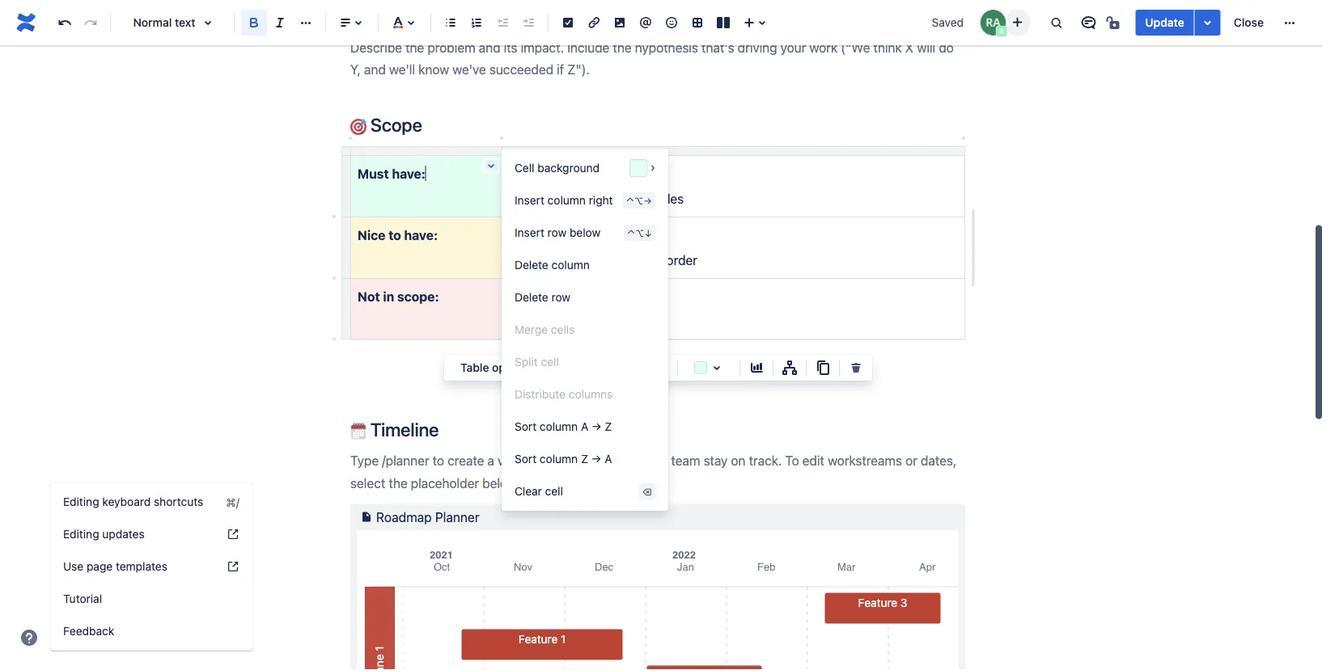 Task type: vqa. For each thing, say whether or not it's contained in the screenshot.
RECENT
no



Task type: describe. For each thing, give the bounding box(es) containing it.
no restrictions image
[[1105, 13, 1124, 32]]

menu inside editable content region
[[502, 152, 668, 508]]

merge cells menu item
[[502, 314, 668, 346]]

constant email updates
[[528, 314, 666, 330]]

roadmap planner image
[[357, 508, 376, 527]]

split
[[515, 356, 538, 369]]

feedback
[[63, 625, 114, 638]]

⌘/
[[226, 496, 240, 509]]

sort for sort column z → a
[[515, 453, 537, 466]]

distribute columns
[[515, 388, 613, 401]]

background
[[538, 161, 600, 175]]

use page templates link
[[50, 551, 252, 583]]

cell for clear cell
[[545, 485, 563, 498]]

options
[[492, 361, 532, 375]]

1 horizontal spatial z
[[605, 420, 612, 434]]

each
[[635, 253, 663, 268]]

update button
[[1136, 10, 1194, 36]]

timeline
[[367, 419, 439, 440]]

split cell menu item
[[502, 346, 668, 379]]

the
[[626, 191, 645, 207]]

personal letter for each order
[[528, 253, 697, 268]]

bold ⌘b image
[[244, 13, 264, 32]]

column for sort column z → a
[[540, 453, 578, 466]]

close
[[1234, 16, 1264, 29]]

scope:
[[397, 289, 439, 304]]

ruby anderson image
[[980, 10, 1006, 36]]

delete for delete column
[[515, 259, 548, 272]]

cell
[[515, 161, 534, 175]]

must
[[358, 166, 389, 181]]

column for sort column a → z
[[540, 420, 578, 434]]

merge
[[515, 323, 548, 337]]

column for insert column right
[[548, 194, 586, 207]]

tracking
[[528, 166, 578, 181]]

updates inside editable content region
[[619, 314, 666, 330]]

add image, video, or file image
[[610, 13, 630, 32]]

merge cells
[[515, 323, 575, 337]]

→ for a
[[592, 420, 602, 434]]

personal
[[528, 253, 579, 268]]

nice to have:
[[358, 227, 438, 243]]

not
[[358, 289, 380, 304]]

1 vertical spatial z
[[581, 453, 588, 466]]

more formatting image
[[296, 13, 316, 32]]

use page templates
[[63, 560, 167, 574]]

emoji image
[[662, 13, 681, 32]]

bullet list ⌘⇧8 image
[[441, 13, 460, 32]]

normal text
[[133, 16, 195, 29]]

with
[[599, 191, 623, 207]]

templates
[[116, 560, 167, 574]]

order
[[666, 253, 697, 268]]

table options
[[460, 361, 532, 375]]

emails
[[558, 191, 596, 207]]

text
[[175, 16, 195, 29]]

nice
[[358, 227, 385, 243]]

row for delete
[[552, 291, 571, 304]]

tracking codes
[[528, 166, 619, 181]]

columns
[[569, 388, 613, 401]]

codes
[[581, 166, 619, 181]]

use
[[63, 560, 84, 574]]

page
[[87, 560, 113, 574]]

wrap
[[572, 227, 603, 243]]

editing for editing keyboard shortcuts
[[63, 496, 99, 509]]

bubble wrap
[[528, 227, 603, 243]]

delete row
[[515, 291, 571, 304]]

feedback button
[[50, 616, 252, 648]]

below
[[570, 226, 601, 240]]

copy image
[[813, 358, 833, 378]]

table options button
[[451, 358, 558, 378]]

link image
[[584, 13, 604, 32]]

⌃⌥↓
[[627, 227, 652, 239]]

row for insert
[[548, 226, 567, 240]]

letter
[[582, 253, 612, 268]]

update
[[1145, 16, 1184, 29]]

cell background image
[[707, 358, 727, 378]]

1 vertical spatial a
[[605, 453, 612, 466]]

indent tab image
[[519, 13, 538, 32]]

roadmap
[[376, 510, 432, 525]]

tutorial button
[[50, 583, 252, 616]]

insert row below
[[515, 226, 601, 240]]

0 vertical spatial a
[[581, 420, 589, 434]]

editing keyboard shortcuts
[[63, 496, 203, 509]]

table
[[460, 361, 489, 375]]

cells
[[551, 323, 575, 337]]

scope
[[367, 114, 422, 136]]

bubble
[[528, 227, 569, 243]]

column for delete column
[[552, 259, 590, 272]]

find and replace image
[[1047, 13, 1066, 32]]

for
[[616, 253, 632, 268]]

normal text button
[[117, 5, 227, 40]]

⌃⌥→
[[626, 195, 652, 206]]

editing for editing updates
[[63, 528, 99, 541]]

clear cell
[[515, 485, 563, 498]]



Task type: locate. For each thing, give the bounding box(es) containing it.
column up sort column z → a at bottom left
[[540, 420, 578, 434]]

1 vertical spatial help image
[[19, 629, 39, 648]]

insert for insert row below
[[515, 226, 545, 240]]

editing updates link
[[50, 519, 252, 551]]

1 vertical spatial have:
[[404, 227, 438, 243]]

→
[[592, 420, 602, 434], [591, 453, 602, 466]]

saved
[[932, 16, 964, 29]]

1 vertical spatial sort
[[515, 453, 537, 466]]

a down sort column a → z
[[605, 453, 612, 466]]

0 vertical spatial updates
[[619, 314, 666, 330]]

0 vertical spatial editing
[[63, 496, 99, 509]]

to
[[388, 227, 401, 243]]

row
[[548, 226, 567, 240], [552, 291, 571, 304]]

in
[[383, 289, 394, 304]]

sent emails with the codes
[[528, 191, 684, 207]]

0 vertical spatial row
[[548, 226, 567, 240]]

cell inside menu item
[[541, 356, 559, 369]]

not in scope:
[[358, 289, 439, 304]]

column down bubble wrap
[[552, 259, 590, 272]]

table image
[[688, 13, 707, 32]]

close button
[[1224, 10, 1274, 36]]

sort column a → z
[[515, 420, 612, 434]]

help image left feedback
[[19, 629, 39, 648]]

delete for delete row
[[515, 291, 548, 304]]

→ for z
[[591, 453, 602, 466]]

tutorial
[[63, 593, 102, 606]]

chart image
[[747, 358, 766, 378]]

editing up use
[[63, 528, 99, 541]]

distribute
[[515, 388, 566, 401]]

delete up delete row
[[515, 259, 548, 272]]

align left image
[[336, 13, 355, 32]]

column down the tracking codes
[[548, 194, 586, 207]]

0 vertical spatial cell
[[541, 356, 559, 369]]

1 delete from the top
[[515, 259, 548, 272]]

editing up editing updates
[[63, 496, 99, 509]]

row up constant
[[552, 291, 571, 304]]

numbered list ⌘⇧7 image
[[467, 13, 486, 32]]

menu
[[502, 152, 668, 508]]

0 vertical spatial sort
[[515, 420, 537, 434]]

menu containing cell background
[[502, 152, 668, 508]]

1 insert from the top
[[515, 194, 545, 207]]

editable content region
[[324, 0, 1172, 671]]

2 editing from the top
[[63, 528, 99, 541]]

have: right must
[[392, 166, 426, 181]]

email
[[584, 314, 615, 330]]

column down sort column a → z
[[540, 453, 578, 466]]

2 sort from the top
[[515, 453, 537, 466]]

distribute columns menu item
[[502, 379, 668, 411]]

sent
[[528, 191, 555, 207]]

0 horizontal spatial help image
[[19, 629, 39, 648]]

0 vertical spatial delete
[[515, 259, 548, 272]]

1 horizontal spatial updates
[[619, 314, 666, 330]]

mention image
[[636, 13, 655, 32]]

sort for sort column a → z
[[515, 420, 537, 434]]

must have:
[[358, 166, 426, 181]]

updates down the 'sample' at the left
[[619, 314, 666, 330]]

1 vertical spatial cell
[[545, 485, 563, 498]]

0 horizontal spatial updates
[[102, 528, 145, 541]]

remove image
[[846, 358, 866, 378]]

help image
[[227, 528, 240, 541]]

0 vertical spatial →
[[592, 420, 602, 434]]

codes
[[649, 191, 684, 207]]

z
[[605, 420, 612, 434], [581, 453, 588, 466]]

have: right to
[[404, 227, 438, 243]]

more image
[[1280, 13, 1300, 32]]

action item image
[[558, 13, 578, 32]]

a
[[581, 420, 589, 434], [605, 453, 612, 466]]

insert down sent
[[515, 226, 545, 240]]

confluence image
[[13, 10, 39, 36]]

0 vertical spatial have:
[[392, 166, 426, 181]]

updates
[[619, 314, 666, 330], [102, 528, 145, 541]]

cell
[[541, 356, 559, 369], [545, 485, 563, 498]]

personalized sample
[[528, 289, 648, 304]]

insert down the cell
[[515, 194, 545, 207]]

planner
[[435, 510, 480, 525]]

:calendar_spiral: image
[[350, 424, 367, 440], [350, 424, 367, 440]]

0 vertical spatial help image
[[227, 561, 240, 574]]

1 vertical spatial delete
[[515, 291, 548, 304]]

2 insert from the top
[[515, 226, 545, 240]]

clear
[[515, 485, 542, 498]]

right
[[589, 194, 613, 207]]

1 vertical spatial updates
[[102, 528, 145, 541]]

have:
[[392, 166, 426, 181], [404, 227, 438, 243]]

outdent ⇧tab image
[[493, 13, 512, 32]]

1 horizontal spatial help image
[[227, 561, 240, 574]]

editing
[[63, 496, 99, 509], [63, 528, 99, 541]]

cell background
[[515, 161, 600, 175]]

keyboard
[[102, 496, 151, 509]]

normal
[[133, 16, 172, 29]]

roadmap planner
[[376, 510, 480, 525]]

split cell
[[515, 356, 559, 369]]

redo ⌘⇧z image
[[81, 13, 100, 32]]

sort
[[515, 420, 537, 434], [515, 453, 537, 466]]

editing updates
[[63, 528, 145, 541]]

z down columns
[[605, 420, 612, 434]]

:dart: image
[[350, 119, 367, 135]]

row up personal at the top left of page
[[548, 226, 567, 240]]

0 vertical spatial z
[[605, 420, 612, 434]]

sort down 'distribute'
[[515, 420, 537, 434]]

0 horizontal spatial z
[[581, 453, 588, 466]]

personalized
[[528, 289, 603, 304]]

1 editing from the top
[[63, 496, 99, 509]]

insert
[[515, 194, 545, 207], [515, 226, 545, 240]]

cell right the split
[[541, 356, 559, 369]]

undo ⌘z image
[[55, 13, 74, 32]]

1 horizontal spatial a
[[605, 453, 612, 466]]

delete
[[515, 259, 548, 272], [515, 291, 548, 304]]

insert for insert column right
[[515, 194, 545, 207]]

updates down keyboard
[[102, 528, 145, 541]]

cell for split cell
[[541, 356, 559, 369]]

constant
[[528, 314, 581, 330]]

help image down help icon
[[227, 561, 240, 574]]

cell right the clear
[[545, 485, 563, 498]]

insert column right
[[515, 194, 613, 207]]

delete up "merge"
[[515, 291, 548, 304]]

2 delete from the top
[[515, 291, 548, 304]]

:dart: image
[[350, 119, 367, 135]]

shortcuts
[[154, 496, 203, 509]]

1 vertical spatial row
[[552, 291, 571, 304]]

italic ⌘i image
[[270, 13, 290, 32]]

confluence image
[[13, 10, 39, 36]]

adjust update settings image
[[1198, 13, 1218, 32]]

manage connected data image
[[780, 358, 799, 378]]

⌫
[[643, 486, 652, 498]]

help image inside use page templates link
[[227, 561, 240, 574]]

delete column
[[515, 259, 590, 272]]

a down distribute columns menu item at bottom
[[581, 420, 589, 434]]

sample
[[606, 289, 648, 304]]

z down sort column a → z
[[581, 453, 588, 466]]

help image
[[227, 561, 240, 574], [19, 629, 39, 648]]

→ down sort column a → z
[[591, 453, 602, 466]]

1 vertical spatial insert
[[515, 226, 545, 240]]

comment icon image
[[1079, 13, 1098, 32]]

1 sort from the top
[[515, 420, 537, 434]]

1 vertical spatial editing
[[63, 528, 99, 541]]

0 vertical spatial insert
[[515, 194, 545, 207]]

sort up the clear
[[515, 453, 537, 466]]

→ down columns
[[592, 420, 602, 434]]

1 vertical spatial →
[[591, 453, 602, 466]]

layouts image
[[714, 13, 733, 32]]

invite to edit image
[[1008, 13, 1027, 32]]

sort column z → a
[[515, 453, 612, 466]]

column
[[548, 194, 586, 207], [552, 259, 590, 272], [540, 420, 578, 434], [540, 453, 578, 466]]

0 horizontal spatial a
[[581, 420, 589, 434]]



